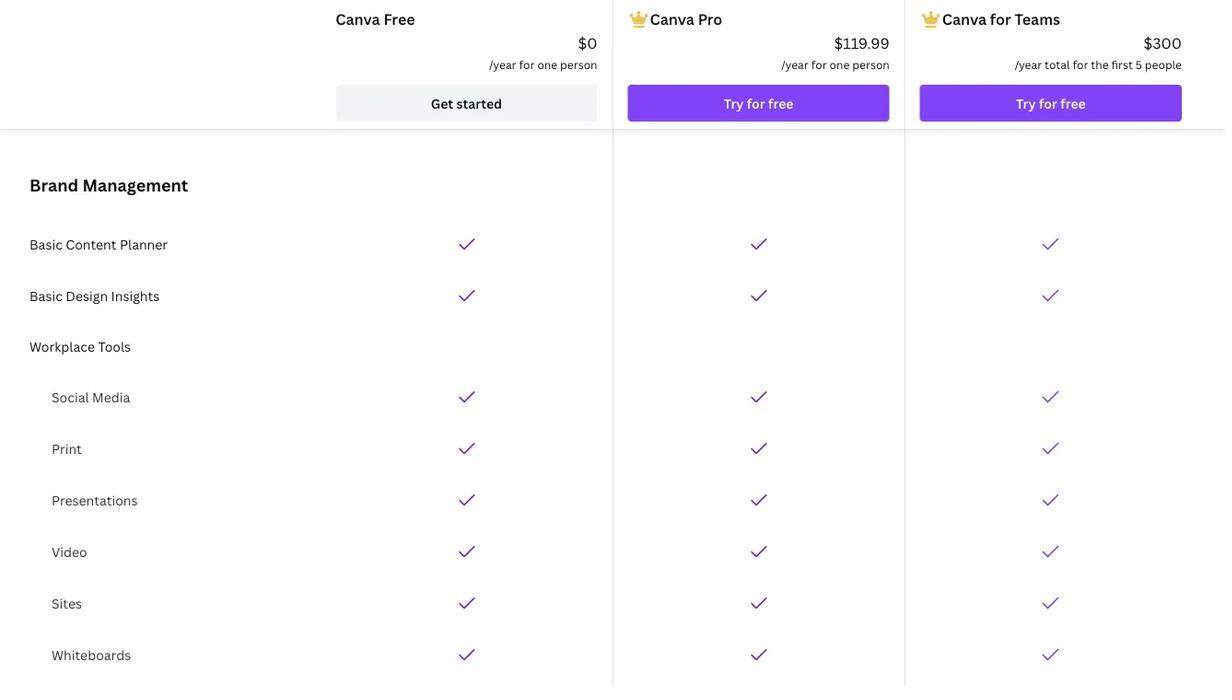 Task type: describe. For each thing, give the bounding box(es) containing it.
canva for canva free
[[336, 9, 380, 29]]

get started button
[[336, 85, 598, 122]]

/year for $0
[[489, 57, 517, 72]]

the
[[1091, 57, 1109, 72]]

tools
[[98, 338, 131, 355]]

for inside '$119.99 /year for one person'
[[812, 57, 827, 72]]

workplace tools
[[29, 338, 131, 355]]

free for $119.99
[[769, 94, 794, 112]]

management
[[82, 174, 188, 196]]

get started
[[431, 94, 502, 112]]

person for $0
[[560, 57, 598, 72]]

canva pro
[[650, 9, 723, 29]]

workplace
[[29, 338, 95, 355]]

for inside $0 /year for one person
[[519, 57, 535, 72]]

presentations
[[52, 492, 138, 509]]

people
[[1145, 57, 1182, 72]]

sites
[[52, 595, 82, 612]]

one for $0
[[538, 57, 558, 72]]

design
[[66, 287, 108, 305]]

canva free
[[336, 9, 415, 29]]

for inside $300 /year total for the first 5 people
[[1073, 57, 1089, 72]]

get
[[431, 94, 454, 112]]

pro
[[698, 9, 723, 29]]

basic for basic design insights
[[29, 287, 63, 305]]

whiteboards
[[52, 646, 131, 664]]

brand management
[[29, 174, 188, 196]]



Task type: vqa. For each thing, say whether or not it's contained in the screenshot.
for within $0 /year for one person
yes



Task type: locate. For each thing, give the bounding box(es) containing it.
2 canva from the left
[[650, 9, 695, 29]]

/year for $119.99
[[782, 57, 809, 72]]

try for free for canva pro
[[724, 94, 794, 112]]

$119.99 /year for one person
[[782, 33, 890, 72]]

try for free down total at the top right of the page
[[1017, 94, 1086, 112]]

1 horizontal spatial person
[[853, 57, 890, 72]]

1 try from the left
[[724, 94, 744, 112]]

try for free button down total at the top right of the page
[[920, 85, 1182, 122]]

first
[[1112, 57, 1133, 72]]

social media
[[52, 388, 130, 406]]

2 horizontal spatial /year
[[1015, 57, 1042, 72]]

1 free from the left
[[769, 94, 794, 112]]

canva for canva for teams
[[943, 9, 987, 29]]

total
[[1045, 57, 1070, 72]]

basic
[[29, 235, 63, 253], [29, 287, 63, 305]]

$0 /year for one person
[[489, 33, 598, 72]]

basic for basic content planner
[[29, 235, 63, 253]]

1 horizontal spatial try for free
[[1017, 94, 1086, 112]]

1 vertical spatial basic
[[29, 287, 63, 305]]

content
[[66, 235, 117, 253]]

free for $300
[[1061, 94, 1086, 112]]

free down '$119.99 /year for one person'
[[769, 94, 794, 112]]

try for free down '$119.99 /year for one person'
[[724, 94, 794, 112]]

/year inside $0 /year for one person
[[489, 57, 517, 72]]

one inside $0 /year for one person
[[538, 57, 558, 72]]

/year inside $300 /year total for the first 5 people
[[1015, 57, 1042, 72]]

1 canva from the left
[[336, 9, 380, 29]]

canva left teams at the right top of page
[[943, 9, 987, 29]]

1 horizontal spatial try
[[1017, 94, 1036, 112]]

try for free button for canva pro
[[628, 85, 890, 122]]

basic left "design"
[[29, 287, 63, 305]]

canva
[[336, 9, 380, 29], [650, 9, 695, 29], [943, 9, 987, 29]]

0 horizontal spatial person
[[560, 57, 598, 72]]

$300
[[1144, 33, 1182, 53]]

started
[[457, 94, 502, 112]]

try for free button for canva for teams
[[920, 85, 1182, 122]]

basic left 'content'
[[29, 235, 63, 253]]

0 horizontal spatial /year
[[489, 57, 517, 72]]

1 try for free from the left
[[724, 94, 794, 112]]

canva left free at top
[[336, 9, 380, 29]]

canva left pro
[[650, 9, 695, 29]]

person for $119.99
[[853, 57, 890, 72]]

$0
[[578, 33, 598, 53]]

canva for canva pro
[[650, 9, 695, 29]]

3 canva from the left
[[943, 9, 987, 29]]

2 one from the left
[[830, 57, 850, 72]]

try for free for canva for teams
[[1017, 94, 1086, 112]]

teams
[[1015, 9, 1061, 29]]

1 horizontal spatial one
[[830, 57, 850, 72]]

5
[[1136, 57, 1143, 72]]

one down '$119.99'
[[830, 57, 850, 72]]

person
[[560, 57, 598, 72], [853, 57, 890, 72]]

1 try for free button from the left
[[628, 85, 890, 122]]

1 person from the left
[[560, 57, 598, 72]]

/year for $300
[[1015, 57, 1042, 72]]

try
[[724, 94, 744, 112], [1017, 94, 1036, 112]]

print
[[52, 440, 82, 458]]

try for pro
[[724, 94, 744, 112]]

0 vertical spatial basic
[[29, 235, 63, 253]]

person down the $0
[[560, 57, 598, 72]]

try for free button
[[628, 85, 890, 122], [920, 85, 1182, 122]]

person down '$119.99'
[[853, 57, 890, 72]]

2 basic from the top
[[29, 287, 63, 305]]

1 /year from the left
[[489, 57, 517, 72]]

media
[[92, 388, 130, 406]]

2 try for free button from the left
[[920, 85, 1182, 122]]

1 horizontal spatial try for free button
[[920, 85, 1182, 122]]

free
[[384, 9, 415, 29]]

0 horizontal spatial try for free button
[[628, 85, 890, 122]]

for
[[991, 9, 1012, 29], [519, 57, 535, 72], [812, 57, 827, 72], [1073, 57, 1089, 72], [747, 94, 766, 112], [1040, 94, 1058, 112]]

1 basic from the top
[[29, 235, 63, 253]]

video
[[52, 543, 87, 561]]

$300 /year total for the first 5 people
[[1015, 33, 1182, 72]]

0 horizontal spatial try for free
[[724, 94, 794, 112]]

one inside '$119.99 /year for one person'
[[830, 57, 850, 72]]

basic content planner
[[29, 235, 168, 253]]

basic design insights
[[29, 287, 160, 305]]

one for $119.99
[[830, 57, 850, 72]]

social
[[52, 388, 89, 406]]

2 try for free from the left
[[1017, 94, 1086, 112]]

1 horizontal spatial canva
[[650, 9, 695, 29]]

try for free
[[724, 94, 794, 112], [1017, 94, 1086, 112]]

0 horizontal spatial try
[[724, 94, 744, 112]]

2 try from the left
[[1017, 94, 1036, 112]]

1 horizontal spatial /year
[[782, 57, 809, 72]]

2 person from the left
[[853, 57, 890, 72]]

one up get started button
[[538, 57, 558, 72]]

1 horizontal spatial free
[[1061, 94, 1086, 112]]

person inside '$119.99 /year for one person'
[[853, 57, 890, 72]]

planner
[[120, 235, 168, 253]]

2 horizontal spatial canva
[[943, 9, 987, 29]]

try for free button down '$119.99 /year for one person'
[[628, 85, 890, 122]]

free
[[769, 94, 794, 112], [1061, 94, 1086, 112]]

brand
[[29, 174, 79, 196]]

person inside $0 /year for one person
[[560, 57, 598, 72]]

$119.99
[[834, 33, 890, 53]]

free down total at the top right of the page
[[1061, 94, 1086, 112]]

/year
[[489, 57, 517, 72], [782, 57, 809, 72], [1015, 57, 1042, 72]]

1 one from the left
[[538, 57, 558, 72]]

0 horizontal spatial free
[[769, 94, 794, 112]]

try for for
[[1017, 94, 1036, 112]]

2 /year from the left
[[782, 57, 809, 72]]

2 free from the left
[[1061, 94, 1086, 112]]

3 /year from the left
[[1015, 57, 1042, 72]]

0 horizontal spatial canva
[[336, 9, 380, 29]]

one
[[538, 57, 558, 72], [830, 57, 850, 72]]

canva for teams
[[943, 9, 1061, 29]]

insights
[[111, 287, 160, 305]]

/year inside '$119.99 /year for one person'
[[782, 57, 809, 72]]

0 horizontal spatial one
[[538, 57, 558, 72]]



